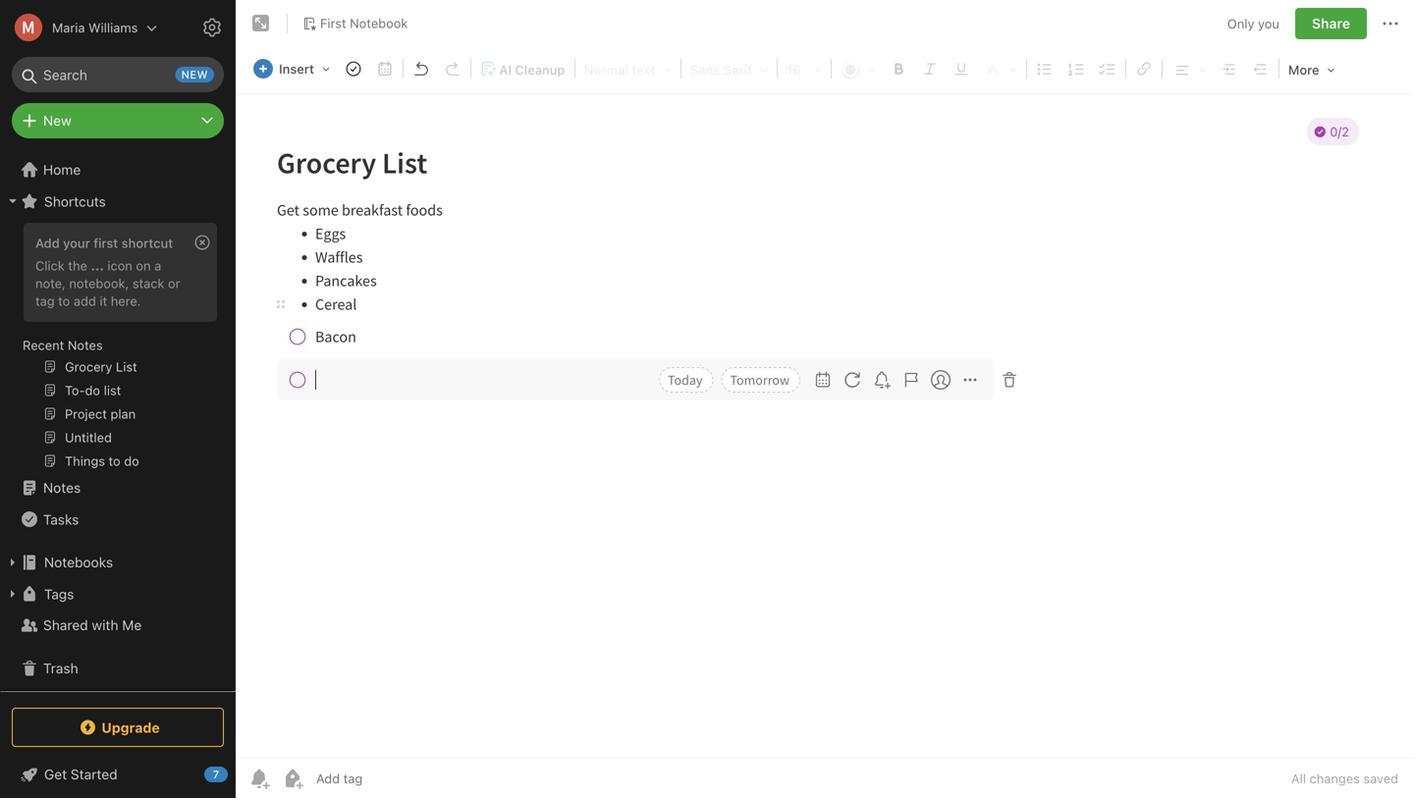 Task type: describe. For each thing, give the bounding box(es) containing it.
click to collapse image
[[228, 762, 243, 786]]

font family image
[[685, 56, 774, 82]]

more actions image
[[1379, 12, 1403, 35]]

shared with me link
[[0, 610, 227, 641]]

Heading level field
[[577, 55, 679, 83]]

share button
[[1295, 8, 1367, 39]]

only
[[1228, 16, 1255, 31]]

on
[[136, 258, 151, 273]]

get started
[[44, 767, 117, 783]]

share
[[1312, 15, 1351, 31]]

new button
[[12, 103, 224, 138]]

home
[[43, 162, 81, 178]]

Font color field
[[834, 55, 883, 83]]

stack
[[132, 276, 164, 291]]

tree containing home
[[0, 154, 236, 696]]

task image
[[340, 55, 367, 83]]

expand notebooks image
[[5, 555, 21, 571]]

highlight image
[[978, 56, 1023, 82]]

a
[[154, 258, 161, 273]]

tasks button
[[0, 504, 227, 535]]

heading level image
[[578, 56, 678, 82]]

only you
[[1228, 16, 1280, 31]]

add a reminder image
[[248, 767, 271, 791]]

with
[[92, 617, 118, 634]]

Account field
[[0, 8, 157, 47]]

click the ...
[[35, 258, 104, 273]]

Highlight field
[[977, 55, 1024, 83]]

More field
[[1282, 55, 1342, 83]]

notes inside group
[[68, 338, 103, 353]]

...
[[91, 258, 104, 273]]

alignment image
[[1166, 56, 1213, 82]]

new
[[181, 68, 208, 81]]

insert
[[279, 61, 314, 76]]

add tag image
[[281, 767, 304, 791]]

add your first shortcut
[[35, 236, 173, 250]]

or
[[168, 276, 180, 291]]

first
[[94, 236, 118, 250]]

changes
[[1310, 772, 1360, 786]]

expand note image
[[249, 12, 273, 35]]

icon
[[107, 258, 132, 273]]

recent notes
[[23, 338, 103, 353]]

add
[[35, 236, 60, 250]]

note window element
[[236, 0, 1414, 799]]

first notebook button
[[296, 10, 415, 37]]

notebook,
[[69, 276, 129, 291]]

here.
[[111, 294, 141, 308]]

it
[[100, 294, 107, 308]]

Font size field
[[780, 55, 829, 83]]

Insert field
[[249, 55, 337, 83]]

maria williams
[[52, 20, 138, 35]]

to
[[58, 294, 70, 308]]

home link
[[0, 154, 236, 186]]

first notebook
[[320, 16, 408, 31]]

group containing add your first shortcut
[[0, 217, 227, 480]]

maria
[[52, 20, 85, 35]]



Task type: locate. For each thing, give the bounding box(es) containing it.
7
[[213, 769, 219, 781]]

shared with me
[[43, 617, 142, 634]]

More actions field
[[1379, 8, 1403, 39]]

first
[[320, 16, 346, 31]]

notes up tasks
[[43, 480, 81, 496]]

group
[[0, 217, 227, 480]]

tag
[[35, 294, 55, 308]]

trash
[[43, 661, 78, 677]]

shortcuts button
[[0, 186, 227, 217]]

the
[[68, 258, 87, 273]]

note,
[[35, 276, 66, 291]]

icon on a note, notebook, stack or tag to add it here.
[[35, 258, 180, 308]]

shortcuts
[[44, 193, 106, 209]]

Note Editor text field
[[236, 94, 1414, 758]]

undo image
[[408, 55, 435, 83]]

Help and Learning task checklist field
[[0, 759, 236, 791]]

new
[[43, 112, 71, 129]]

tree
[[0, 154, 236, 696]]

notes right recent
[[68, 338, 103, 353]]

notebook
[[350, 16, 408, 31]]

trash link
[[0, 653, 227, 685]]

tags
[[44, 586, 74, 602]]

Alignment field
[[1165, 55, 1214, 83]]

get
[[44, 767, 67, 783]]

upgrade
[[101, 720, 160, 736]]

more
[[1289, 62, 1320, 77]]

notebooks link
[[0, 547, 227, 579]]

all
[[1292, 772, 1306, 786]]

tags button
[[0, 579, 227, 610]]

shared
[[43, 617, 88, 634]]

0 vertical spatial notes
[[68, 338, 103, 353]]

add
[[74, 294, 96, 308]]

started
[[71, 767, 117, 783]]

all changes saved
[[1292, 772, 1399, 786]]

Add tag field
[[314, 771, 462, 787]]

font size image
[[781, 56, 828, 82]]

recent
[[23, 338, 64, 353]]

new search field
[[26, 57, 214, 92]]

saved
[[1364, 772, 1399, 786]]

your
[[63, 236, 90, 250]]

upgrade button
[[12, 708, 224, 747]]

settings image
[[200, 16, 224, 39]]

you
[[1258, 16, 1280, 31]]

font color image
[[835, 56, 882, 82]]

Font family field
[[684, 55, 775, 83]]

expand tags image
[[5, 586, 21, 602]]

shortcut
[[121, 236, 173, 250]]

notebooks
[[44, 554, 113, 571]]

williams
[[88, 20, 138, 35]]

tasks
[[43, 511, 79, 528]]

1 vertical spatial notes
[[43, 480, 81, 496]]

notes link
[[0, 472, 227, 504]]

notes
[[68, 338, 103, 353], [43, 480, 81, 496]]

click
[[35, 258, 65, 273]]

Search text field
[[26, 57, 210, 92]]

me
[[122, 617, 142, 634]]



Task type: vqa. For each thing, say whether or not it's contained in the screenshot.
Notes
yes



